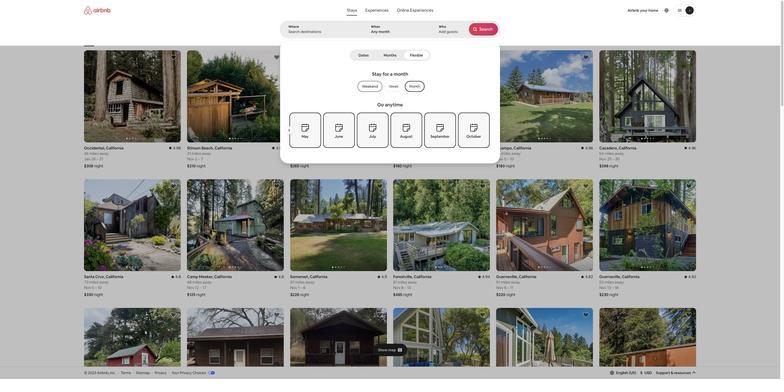 Task type: locate. For each thing, give the bounding box(es) containing it.
4.8 left somerset,
[[279, 274, 284, 279]]

1 vertical spatial 5
[[92, 285, 94, 290]]

night down 30
[[610, 163, 619, 168]]

miles for somerset, california 97 miles away nov 1 – 6 $226 night
[[296, 280, 305, 285]]

english (us) button
[[610, 371, 637, 375]]

national parks
[[483, 38, 504, 43]]

4.92 out of 5 average rating image
[[685, 274, 697, 279]]

– left 7
[[198, 156, 200, 161]]

miles down somerset,
[[296, 280, 305, 285]]

1 horizontal spatial 5
[[505, 156, 507, 161]]

nov left 8
[[394, 285, 401, 290]]

add to wishlist: acampo, california image
[[583, 54, 589, 60]]

nov for cazadero, california 54 miles away nov 25 – 30 $298 night
[[600, 156, 607, 161]]

miles for guerneville, california 51 miles away nov 6 – 11 $220 night
[[501, 280, 511, 285]]

experiences up when
[[366, 8, 389, 13]]

18
[[615, 285, 619, 290]]

off-
[[381, 38, 387, 43]]

0 horizontal spatial 4.8
[[175, 274, 181, 279]]

miles up 25
[[605, 151, 614, 156]]

september button
[[425, 113, 456, 148]]

go anytime
[[378, 102, 403, 108]]

add to wishlist: tomales, california image
[[171, 312, 177, 318]]

0 vertical spatial 5
[[505, 156, 507, 161]]

stay for a month group
[[306, 69, 475, 100]]

when any month
[[371, 25, 390, 34]]

miles inside forestville, california 51 miles away nov 8 – 13 $485 night
[[398, 280, 407, 285]]

4 · from the left
[[169, 371, 170, 375]]

51 up $220
[[497, 280, 500, 285]]

miles up 11
[[501, 280, 511, 285]]

nov for acampo, california 55 miles away nov 5 – 10 $180 night
[[497, 156, 504, 161]]

$160
[[394, 163, 402, 168]]

night down 7
[[197, 163, 206, 168]]

away up 11
[[511, 280, 521, 285]]

when
[[371, 25, 381, 29]]

away inside acampo, california 55 miles away nov 5 – 10 $180 night
[[512, 151, 521, 156]]

4.8 for camp meeker, california 48 miles away nov 12 – 17 $125 night
[[279, 274, 284, 279]]

acampo,
[[497, 146, 513, 150]]

· right inc. on the bottom of the page
[[118, 371, 119, 375]]

51
[[394, 280, 397, 285], [497, 280, 500, 285]]

miles inside guerneville, california 53 miles away nov 13 – 18 $230 night
[[605, 280, 614, 285]]

$125
[[187, 292, 196, 297]]

nov for somerset, california 97 miles away nov 1 – 6 $226 night
[[290, 285, 297, 290]]

away down somerset,
[[306, 280, 315, 285]]

0 horizontal spatial 4.96
[[586, 146, 594, 150]]

·
[[118, 371, 119, 375], [133, 371, 134, 375], [152, 371, 153, 375], [169, 371, 170, 375]]

1 horizontal spatial 4.8
[[279, 274, 284, 279]]

airbnb,
[[97, 371, 109, 375]]

13 right 8
[[407, 285, 411, 290]]

away
[[100, 151, 109, 156], [202, 151, 211, 156], [512, 151, 521, 156], [615, 151, 624, 156], [99, 280, 109, 285], [203, 280, 212, 285], [408, 280, 417, 285], [511, 280, 521, 285], [306, 280, 315, 285], [615, 280, 624, 285]]

night down '17' in the left bottom of the page
[[196, 292, 206, 297]]

week
[[389, 84, 399, 89]]

grid
[[393, 38, 399, 43]]

away inside the guerneville, california 51 miles away nov 6 – 11 $220 night
[[511, 280, 521, 285]]

away up 31
[[100, 151, 109, 156]]

0 horizontal spatial 51
[[394, 280, 397, 285]]

nov inside cazadero, california 54 miles away nov 25 – 30 $298 night
[[600, 156, 607, 161]]

october
[[467, 134, 481, 139]]

nov inside the guerneville, california 51 miles away nov 6 – 11 $220 night
[[497, 285, 504, 290]]

– inside forestville, california 51 miles away nov 8 – 13 $485 night
[[405, 285, 407, 290]]

1 horizontal spatial experiences
[[410, 8, 434, 13]]

5 inside santa cruz, california 73 miles away nov 5 – 10 $330 night
[[92, 285, 94, 290]]

1 horizontal spatial 13
[[608, 285, 612, 290]]

may
[[302, 134, 309, 139]]

miles up 26
[[89, 151, 99, 156]]

away inside occidental, california 46 miles away jan 26 – 31 $308 night
[[100, 151, 109, 156]]

away down the forestville,
[[408, 280, 417, 285]]

10 down the acampo,
[[510, 156, 514, 161]]

46
[[84, 151, 89, 156]]

4.82
[[586, 274, 594, 279]]

california inside santa cruz, california 73 miles away nov 5 – 10 $330 night
[[106, 274, 123, 279]]

1 4.96 from the left
[[586, 146, 594, 150]]

california inside camp meeker, california 48 miles away nov 12 – 17 $125 night
[[214, 274, 232, 279]]

4.8 out of 5 average rating image
[[171, 274, 181, 279]]

1 horizontal spatial privacy
[[180, 371, 192, 375]]

forestville,
[[394, 274, 413, 279]]

10 inside santa cruz, california 73 miles away nov 5 – 10 $330 night
[[98, 285, 102, 290]]

go anytime group
[[285, 100, 492, 157]]

2 privacy from the left
[[180, 371, 192, 375]]

away inside somerset, california 97 miles away nov 1 – 6 $226 night
[[306, 280, 315, 285]]

miles for cazadero, california 54 miles away nov 25 – 30 $298 night
[[605, 151, 614, 156]]

– down the acampo,
[[508, 156, 510, 161]]

away inside santa cruz, california 73 miles away nov 5 – 10 $330 night
[[99, 280, 109, 285]]

8
[[401, 285, 404, 290]]

add to wishlist: occidental, california image
[[171, 54, 177, 60]]

©
[[84, 371, 87, 375]]

what can we help you find? tab list
[[343, 5, 393, 16]]

nov inside somerset, california 97 miles away nov 1 – 6 $226 night
[[290, 285, 297, 290]]

miles for acampo, california 55 miles away nov 5 – 10 $180 night
[[502, 151, 511, 156]]

0 vertical spatial 10
[[510, 156, 514, 161]]

10 down cruz,
[[98, 285, 102, 290]]

1 experiences from the left
[[366, 8, 389, 13]]

– inside somerset, california 97 miles away nov 1 – 6 $226 night
[[301, 285, 303, 290]]

– for occidental, california 46 miles away jan 26 – 31 $308 night
[[97, 156, 99, 161]]

experiences right online
[[410, 8, 434, 13]]

support & resources button
[[657, 371, 697, 375]]

4.8
[[175, 274, 181, 279], [279, 274, 284, 279]]

privacy right your
[[180, 371, 192, 375]]

night right $226
[[300, 292, 310, 297]]

4.9 out of 5 average rating image
[[378, 274, 387, 279]]

airbnb your home link
[[625, 5, 662, 16]]

meeker,
[[199, 274, 214, 279]]

experiences
[[366, 8, 389, 13], [410, 8, 434, 13]]

0 horizontal spatial guerneville,
[[497, 274, 518, 279]]

add to wishlist: forestville, california image
[[480, 183, 486, 189]]

6 right the 1
[[304, 285, 306, 290]]

4.94 out of 5 average rating image
[[478, 274, 490, 279]]

privacy left your
[[155, 371, 167, 375]]

group
[[84, 26, 608, 46], [84, 50, 181, 142], [187, 50, 381, 142], [290, 50, 387, 142], [394, 50, 490, 142], [497, 50, 594, 142], [600, 50, 697, 142], [356, 81, 425, 92], [84, 179, 181, 271], [187, 179, 284, 271], [290, 179, 387, 271], [394, 179, 490, 271], [497, 179, 691, 271], [600, 179, 697, 271], [84, 308, 181, 379], [187, 308, 284, 379], [290, 308, 387, 379], [394, 308, 490, 379], [497, 308, 691, 379], [600, 308, 697, 379]]

nov down 48
[[187, 285, 194, 290]]

– inside camp meeker, california 48 miles away nov 12 – 17 $125 night
[[200, 285, 202, 290]]

Where field
[[289, 29, 357, 34]]

4.8 left camp
[[175, 274, 181, 279]]

– right 25
[[613, 156, 615, 161]]

21
[[187, 151, 191, 156]]

2 13 from the left
[[608, 285, 612, 290]]

away down beach,
[[202, 151, 211, 156]]

month
[[410, 84, 421, 89]]

night right $265
[[300, 163, 309, 168]]

night right $330
[[94, 292, 103, 297]]

4.82 out of 5 average rating image
[[582, 274, 594, 279]]

0 horizontal spatial experiences
[[366, 8, 389, 13]]

garden
[[290, 146, 304, 150]]

california inside occidental, california 46 miles away jan 26 – 31 $308 night
[[106, 146, 124, 150]]

night down '18'
[[610, 292, 619, 297]]

13
[[407, 285, 411, 290], [608, 285, 612, 290]]

away for acampo, california 55 miles away nov 5 – 10 $180 night
[[512, 151, 521, 156]]

month up off-
[[379, 29, 390, 34]]

miles up 8
[[398, 280, 407, 285]]

guerneville, up 11
[[497, 274, 518, 279]]

None search field
[[280, 0, 501, 164]]

privacy
[[155, 371, 167, 375], [180, 371, 192, 375]]

guerneville, up 53 on the bottom of page
[[600, 274, 622, 279]]

0 horizontal spatial 13
[[407, 285, 411, 290]]

nov inside guerneville, california 53 miles away nov 13 – 18 $230 night
[[600, 285, 607, 290]]

0 horizontal spatial 6
[[304, 285, 306, 290]]

1 horizontal spatial guerneville,
[[600, 274, 622, 279]]

53
[[600, 280, 604, 285]]

4.96 for acampo, california 55 miles away nov 5 – 10 $180 night
[[586, 146, 594, 150]]

away down the acampo,
[[512, 151, 521, 156]]

miles up 12 at left
[[193, 280, 202, 285]]

– left 31
[[97, 156, 99, 161]]

4.98 out of 5 average rating image
[[169, 146, 181, 150]]

away inside cazadero, california 54 miles away nov 25 – 30 $298 night
[[615, 151, 624, 156]]

nov down 73
[[84, 285, 91, 290]]

1 horizontal spatial 4.96
[[689, 146, 697, 150]]

1 guerneville, from the left
[[497, 274, 518, 279]]

stays button
[[343, 5, 362, 16]]

5 up $330
[[92, 285, 94, 290]]

31
[[99, 156, 103, 161]]

– left 11
[[508, 285, 510, 290]]

– inside the guerneville, california 51 miles away nov 6 – 11 $220 night
[[508, 285, 510, 290]]

online experiences
[[397, 8, 434, 13]]

miles inside camp meeker, california 48 miles away nov 12 – 17 $125 night
[[193, 280, 202, 285]]

away inside forestville, california 51 miles away nov 8 – 13 $485 night
[[408, 280, 417, 285]]

$220
[[497, 292, 506, 297]]

5 up $180
[[505, 156, 507, 161]]

stinson beach, california 21 miles away nov 2 – 7 $210 night
[[187, 146, 232, 168]]

1 13 from the left
[[407, 285, 411, 290]]

forestville, california 51 miles away nov 8 – 13 $485 night
[[394, 274, 432, 297]]

home
[[649, 8, 659, 13]]

miles down santa
[[89, 280, 99, 285]]

group containing weekend
[[356, 81, 425, 92]]

miles right 53 on the bottom of page
[[605, 280, 614, 285]]

2023
[[88, 371, 96, 375]]

nov down 54 in the top of the page
[[600, 156, 607, 161]]

miles inside the guerneville, california 51 miles away nov 6 – 11 $220 night
[[501, 280, 511, 285]]

(us)
[[630, 371, 637, 375]]

nov for guerneville, california 51 miles away nov 6 – 11 $220 night
[[497, 285, 504, 290]]

for
[[383, 71, 389, 77]]

away down meeker, in the left of the page
[[203, 280, 212, 285]]

– for guerneville, california 51 miles away nov 6 – 11 $220 night
[[508, 285, 510, 290]]

2 4.96 from the left
[[689, 146, 697, 150]]

vineyards
[[460, 38, 474, 43]]

– for somerset, california 97 miles away nov 1 – 6 $226 night
[[301, 285, 303, 290]]

– right 8
[[405, 285, 407, 290]]

cazadero, california 54 miles away nov 25 – 30 $298 night
[[600, 146, 637, 168]]

· left privacy link
[[152, 371, 153, 375]]

nov for guerneville, california 53 miles away nov 13 – 18 $230 night
[[600, 285, 607, 290]]

september
[[431, 134, 450, 139]]

– left '17' in the left bottom of the page
[[200, 285, 202, 290]]

night down 8
[[403, 292, 413, 297]]

1 vertical spatial 10
[[98, 285, 102, 290]]

away for somerset, california 97 miles away nov 1 – 6 $226 night
[[306, 280, 315, 285]]

stinson
[[187, 146, 201, 150]]

add to wishlist: cazadero, california image
[[686, 54, 693, 60]]

6 inside the guerneville, california 51 miles away nov 6 – 11 $220 night
[[505, 285, 507, 290]]

51 inside the guerneville, california 51 miles away nov 6 – 11 $220 night
[[497, 280, 500, 285]]

night
[[94, 163, 103, 168], [197, 163, 206, 168], [403, 163, 412, 168], [506, 163, 515, 168], [300, 163, 309, 168], [610, 163, 619, 168], [94, 292, 103, 297], [196, 292, 206, 297], [403, 292, 413, 297], [507, 292, 516, 297], [300, 292, 310, 297], [610, 292, 619, 297]]

nov down 53 on the bottom of page
[[600, 285, 607, 290]]

2 guerneville, from the left
[[600, 274, 622, 279]]

0 horizontal spatial 10
[[98, 285, 102, 290]]

usd
[[645, 371, 652, 375]]

privacy link
[[155, 371, 167, 375]]

1 horizontal spatial month
[[394, 71, 409, 77]]

profile element
[[442, 0, 697, 21]]

add to wishlist: guerneville, california image
[[686, 183, 693, 189]]

may button
[[290, 113, 321, 148]]

– inside occidental, california 46 miles away jan 26 – 31 $308 night
[[97, 156, 99, 161]]

away inside camp meeker, california 48 miles away nov 12 – 17 $125 night
[[203, 280, 212, 285]]

13 left '18'
[[608, 285, 612, 290]]

nov inside forestville, california 51 miles away nov 8 – 13 $485 night
[[394, 285, 401, 290]]

away for forestville, california 51 miles away nov 8 – 13 $485 night
[[408, 280, 417, 285]]

1 vertical spatial month
[[394, 71, 409, 77]]

night right $160
[[403, 163, 412, 168]]

0 horizontal spatial 5
[[92, 285, 94, 290]]

4.8 for santa cruz, california 73 miles away nov 5 – 10 $330 night
[[175, 274, 181, 279]]

month right 'a'
[[394, 71, 409, 77]]

– inside acampo, california 55 miles away nov 5 – 10 $180 night
[[508, 156, 510, 161]]

night down 11
[[507, 292, 516, 297]]

miles inside acampo, california 55 miles away nov 5 – 10 $180 night
[[502, 151, 511, 156]]

miles inside occidental, california 46 miles away jan 26 – 31 $308 night
[[89, 151, 99, 156]]

2 6 from the left
[[304, 285, 306, 290]]

48
[[187, 280, 192, 285]]

· right terms
[[133, 371, 134, 375]]

– inside cazadero, california 54 miles away nov 25 – 30 $298 night
[[613, 156, 615, 161]]

1 51 from the left
[[394, 280, 397, 285]]

26
[[91, 156, 96, 161]]

cazadero,
[[600, 146, 619, 150]]

miles for guerneville, california 53 miles away nov 13 – 18 $230 night
[[605, 280, 614, 285]]

– left '18'
[[612, 285, 614, 290]]

amazing
[[407, 38, 420, 43]]

away for guerneville, california 53 miles away nov 13 – 18 $230 night
[[615, 280, 624, 285]]

6 left 11
[[505, 285, 507, 290]]

away up 30
[[615, 151, 624, 156]]

away inside guerneville, california 53 miles away nov 13 – 18 $230 night
[[615, 280, 624, 285]]

night inside acampo, california 55 miles away nov 5 – 10 $180 night
[[506, 163, 515, 168]]

– right the 1
[[301, 285, 303, 290]]

california inside cazadero, california 54 miles away nov 25 – 30 $298 night
[[619, 146, 637, 150]]

0 horizontal spatial privacy
[[155, 371, 167, 375]]

6 inside somerset, california 97 miles away nov 1 – 6 $226 night
[[304, 285, 306, 290]]

2 4.8 from the left
[[279, 274, 284, 279]]

7
[[201, 156, 203, 161]]

go
[[378, 102, 384, 108]]

0 horizontal spatial month
[[379, 29, 390, 34]]

– inside guerneville, california 53 miles away nov 13 – 18 $230 night
[[612, 285, 614, 290]]

miles up 2
[[192, 151, 201, 156]]

guerneville,
[[497, 274, 518, 279], [600, 274, 622, 279]]

stays
[[347, 8, 357, 13]]

nov down 55
[[497, 156, 504, 161]]

51 for forestville, california
[[394, 280, 397, 285]]

$330
[[84, 292, 93, 297]]

experiences inside button
[[366, 8, 389, 13]]

0 vertical spatial month
[[379, 29, 390, 34]]

1 horizontal spatial 51
[[497, 280, 500, 285]]

nov up $220
[[497, 285, 504, 290]]

away down cruz,
[[99, 280, 109, 285]]

1 horizontal spatial 10
[[510, 156, 514, 161]]

experiences inside 'link'
[[410, 8, 434, 13]]

who add guests
[[439, 25, 458, 34]]

night down 31
[[94, 163, 103, 168]]

tab list containing dates
[[351, 50, 430, 61]]

anytime
[[385, 102, 403, 108]]

2 experiences from the left
[[410, 8, 434, 13]]

weekend
[[362, 84, 378, 89]]

miles inside cazadero, california 54 miles away nov 25 – 30 $298 night
[[605, 151, 614, 156]]

· left your
[[169, 371, 170, 375]]

none search field containing stay for a month
[[280, 0, 501, 164]]

night inside camp meeker, california 48 miles away nov 12 – 17 $125 night
[[196, 292, 206, 297]]

miles inside somerset, california 97 miles away nov 1 – 6 $226 night
[[296, 280, 305, 285]]

1 horizontal spatial 6
[[505, 285, 507, 290]]

1 4.8 from the left
[[175, 274, 181, 279]]

experiences button
[[362, 5, 393, 16]]

$ usd
[[641, 371, 652, 375]]

miles
[[89, 151, 99, 156], [192, 151, 201, 156], [502, 151, 511, 156], [605, 151, 614, 156], [89, 280, 99, 285], [193, 280, 202, 285], [398, 280, 407, 285], [501, 280, 511, 285], [296, 280, 305, 285], [605, 280, 614, 285]]

51 inside forestville, california 51 miles away nov 8 – 13 $485 night
[[394, 280, 397, 285]]

nov left the 1
[[290, 285, 297, 290]]

nov left 2
[[187, 156, 194, 161]]

4.96 out of 5 average rating image
[[685, 146, 697, 150]]

cruz,
[[95, 274, 105, 279]]

night right $180
[[506, 163, 515, 168]]

add to wishlist: valley springs, california image
[[377, 312, 383, 318]]

guerneville, inside guerneville, california 53 miles away nov 13 – 18 $230 night
[[600, 274, 622, 279]]

miles down the acampo,
[[502, 151, 511, 156]]

month inside group
[[394, 71, 409, 77]]

2 51 from the left
[[497, 280, 500, 285]]

guerneville, inside the guerneville, california 51 miles away nov 6 – 11 $220 night
[[497, 274, 518, 279]]

tab list
[[351, 50, 430, 61]]

– down cruz,
[[95, 285, 97, 290]]

1 6 from the left
[[505, 285, 507, 290]]

away up '18'
[[615, 280, 624, 285]]

nov inside acampo, california 55 miles away nov 5 – 10 $180 night
[[497, 156, 504, 161]]

california inside stinson beach, california 21 miles away nov 2 – 7 $210 night
[[215, 146, 232, 150]]

california inside acampo, california 55 miles away nov 5 – 10 $180 night
[[514, 146, 532, 150]]

51 down the forestville,
[[394, 280, 397, 285]]



Task type: describe. For each thing, give the bounding box(es) containing it.
miles inside stinson beach, california 21 miles away nov 2 – 7 $210 night
[[192, 151, 201, 156]]

jan
[[84, 156, 90, 161]]

13 inside guerneville, california 53 miles away nov 13 – 18 $230 night
[[608, 285, 612, 290]]

trending
[[438, 38, 451, 43]]

– for forestville, california 51 miles away nov 8 – 13 $485 night
[[405, 285, 407, 290]]

stays tab panel
[[280, 21, 501, 164]]

dates
[[359, 53, 369, 58]]

flexible button
[[404, 51, 430, 60]]

night inside stinson beach, california 21 miles away nov 2 – 7 $210 night
[[197, 163, 206, 168]]

august
[[400, 134, 413, 139]]

4.88
[[483, 146, 490, 150]]

51 for guerneville, california
[[497, 280, 500, 285]]

guerneville, for 51
[[497, 274, 518, 279]]

4.94
[[483, 274, 490, 279]]

miles for forestville, california 51 miles away nov 8 – 13 $485 night
[[398, 280, 407, 285]]

add to wishlist: santa cruz, california image
[[171, 183, 177, 189]]

months button
[[378, 51, 403, 60]]

4.99 out of 5 average rating image
[[272, 146, 284, 150]]

airbnb
[[628, 8, 640, 13]]

add to wishlist: cloverdale, california image
[[480, 312, 486, 318]]

add to wishlist: valley springs, california image
[[274, 312, 280, 318]]

add to wishlist: somerset, california image
[[377, 183, 383, 189]]

stay for a month
[[372, 71, 409, 77]]

add
[[439, 29, 446, 34]]

away inside stinson beach, california 21 miles away nov 2 – 7 $210 night
[[202, 151, 211, 156]]

night inside occidental, california 46 miles away jan 26 – 31 $308 night
[[94, 163, 103, 168]]

miles for occidental, california 46 miles away jan 26 – 31 $308 night
[[89, 151, 99, 156]]

– for guerneville, california 53 miles away nov 13 – 18 $230 night
[[612, 285, 614, 290]]

beach,
[[202, 146, 214, 150]]

camp
[[187, 274, 198, 279]]

4.88 out of 5 average rating image
[[478, 146, 490, 150]]

camp meeker, california 48 miles away nov 12 – 17 $125 night
[[187, 274, 232, 297]]

airbnb your home
[[628, 8, 659, 13]]

nov inside camp meeker, california 48 miles away nov 12 – 17 $125 night
[[187, 285, 194, 290]]

occidental,
[[84, 146, 105, 150]]

july button
[[357, 113, 389, 148]]

english
[[617, 371, 629, 375]]

$485
[[394, 292, 403, 297]]

valley,
[[305, 146, 317, 150]]

11
[[511, 285, 514, 290]]

cobb,
[[394, 146, 405, 150]]

night inside guerneville, california 53 miles away nov 13 – 18 $230 night
[[610, 292, 619, 297]]

california inside the guerneville, california 51 miles away nov 6 – 11 $220 night
[[519, 274, 537, 279]]

night inside somerset, california 97 miles away nov 1 – 6 $226 night
[[300, 292, 310, 297]]

tab list inside stays tab panel
[[351, 50, 430, 61]]

terms link
[[121, 371, 131, 375]]

nov inside stinson beach, california 21 miles away nov 2 – 7 $210 night
[[187, 156, 194, 161]]

4.8 out of 5 average rating image
[[274, 274, 284, 279]]

add to wishlist: stinson beach, california image
[[274, 54, 280, 60]]

privacy inside your privacy choices link
[[180, 371, 192, 375]]

july
[[369, 134, 376, 139]]

– inside stinson beach, california 21 miles away nov 2 – 7 $210 night
[[198, 156, 200, 161]]

group inside stay for a month group
[[356, 81, 425, 92]]

choices
[[193, 371, 206, 375]]

stay
[[372, 71, 382, 77]]

english (us)
[[617, 371, 637, 375]]

show
[[378, 348, 388, 352]]

add to wishlist: guerneville, california image
[[583, 183, 589, 189]]

santa
[[84, 274, 94, 279]]

your
[[172, 371, 179, 375]]

support & resources
[[657, 371, 692, 375]]

national
[[483, 38, 495, 43]]

– for acampo, california 55 miles away nov 5 – 10 $180 night
[[508, 156, 510, 161]]

$298
[[600, 163, 609, 168]]

where
[[289, 25, 299, 29]]

97
[[290, 280, 295, 285]]

$210
[[187, 163, 196, 168]]

guerneville, for 53
[[600, 274, 622, 279]]

13 inside forestville, california 51 miles away nov 8 – 13 $485 night
[[407, 285, 411, 290]]

add to wishlist: garden valley, california image
[[377, 54, 383, 60]]

nov for forestville, california 51 miles away nov 8 – 13 $485 night
[[394, 285, 401, 290]]

$265 night
[[290, 163, 309, 168]]

– inside santa cruz, california 73 miles away nov 5 – 10 $330 night
[[95, 285, 97, 290]]

california inside somerset, california 97 miles away nov 1 – 6 $226 night
[[310, 274, 328, 279]]

tiny
[[333, 38, 339, 43]]

1 · from the left
[[118, 371, 119, 375]]

4.9
[[382, 274, 387, 279]]

away for guerneville, california 51 miles away nov 6 – 11 $220 night
[[511, 280, 521, 285]]

dates button
[[351, 51, 377, 60]]

night inside santa cruz, california 73 miles away nov 5 – 10 $330 night
[[94, 292, 103, 297]]

tiny homes
[[333, 38, 350, 43]]

june button
[[323, 113, 355, 148]]

a
[[390, 71, 393, 77]]

nov inside santa cruz, california 73 miles away nov 5 – 10 $330 night
[[84, 285, 91, 290]]

10 inside acampo, california 55 miles away nov 5 – 10 $180 night
[[510, 156, 514, 161]]

54
[[600, 151, 604, 156]]

who
[[439, 25, 447, 29]]

55
[[497, 151, 501, 156]]

months
[[384, 53, 397, 58]]

garden valley, california
[[290, 146, 335, 150]]

$
[[641, 371, 643, 375]]

add to wishlist: los gatos, california image
[[583, 312, 589, 318]]

june
[[335, 134, 343, 139]]

away for cazadero, california 54 miles away nov 25 – 30 $298 night
[[615, 151, 624, 156]]

– for cazadero, california 54 miles away nov 25 – 30 $298 night
[[613, 156, 615, 161]]

terms
[[121, 371, 131, 375]]

1
[[298, 285, 300, 290]]

2 · from the left
[[133, 371, 134, 375]]

miles inside santa cruz, california 73 miles away nov 5 – 10 $330 night
[[89, 280, 99, 285]]

add to wishlist: watsonville, california image
[[686, 312, 693, 318]]

month inside the when any month
[[379, 29, 390, 34]]

california inside guerneville, california 53 miles away nov 13 – 18 $230 night
[[622, 274, 640, 279]]

$160 night
[[394, 163, 412, 168]]

4.96 out of 5 average rating image
[[582, 146, 594, 150]]

pools
[[421, 38, 429, 43]]

$180
[[497, 163, 505, 168]]

4.99
[[276, 146, 284, 150]]

away for occidental, california 46 miles away jan 26 – 31 $308 night
[[100, 151, 109, 156]]

group containing off-the-grid
[[84, 26, 608, 46]]

show map button
[[373, 344, 408, 356]]

night inside forestville, california 51 miles away nov 8 – 13 $485 night
[[403, 292, 413, 297]]

4.98
[[173, 146, 181, 150]]

off-the-grid
[[381, 38, 399, 43]]

4.96 for cazadero, california 54 miles away nov 25 – 30 $298 night
[[689, 146, 697, 150]]

any
[[371, 29, 378, 34]]

4.89 out of 5 average rating image
[[375, 146, 387, 150]]

the-
[[387, 38, 393, 43]]

support
[[657, 371, 671, 375]]

1 privacy from the left
[[155, 371, 167, 375]]

$230
[[600, 292, 609, 297]]

resources
[[675, 371, 692, 375]]

$226
[[290, 292, 299, 297]]

santa cruz, california 73 miles away nov 5 – 10 $330 night
[[84, 274, 123, 297]]

add to wishlist: camp meeker, california image
[[274, 183, 280, 189]]

parks
[[495, 38, 504, 43]]

show map
[[378, 348, 396, 352]]

3 · from the left
[[152, 371, 153, 375]]

amazing pools
[[407, 38, 429, 43]]

lakefront
[[287, 38, 302, 43]]

acampo, california 55 miles away nov 5 – 10 $180 night
[[497, 146, 532, 168]]

25
[[608, 156, 612, 161]]

october button
[[458, 113, 490, 148]]

august button
[[391, 113, 422, 148]]

california inside forestville, california 51 miles away nov 8 – 13 $485 night
[[414, 274, 432, 279]]

17
[[203, 285, 206, 290]]

inc.
[[110, 371, 116, 375]]

somerset,
[[290, 274, 309, 279]]

5 inside acampo, california 55 miles away nov 5 – 10 $180 night
[[505, 156, 507, 161]]

night inside cazadero, california 54 miles away nov 25 – 30 $298 night
[[610, 163, 619, 168]]

night inside the guerneville, california 51 miles away nov 6 – 11 $220 night
[[507, 292, 516, 297]]



Task type: vqa. For each thing, say whether or not it's contained in the screenshot.


